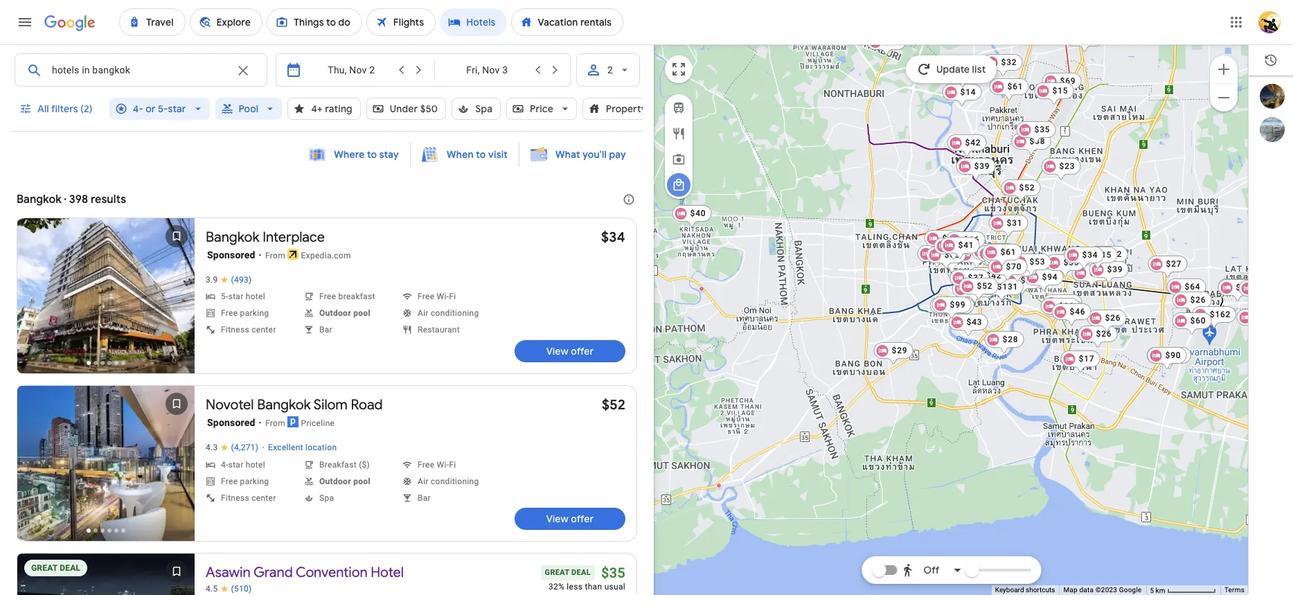 Task type: locate. For each thing, give the bounding box(es) containing it.
4.5 out of 5 stars from 510 reviews image
[[206, 584, 252, 594]]

0 vertical spatial $42
[[965, 138, 981, 147]]

star
[[168, 103, 186, 115]]

$37 up "$14"
[[961, 68, 977, 78]]

$132 link
[[1147, 347, 1191, 370]]

2 photo 1 image from the top
[[17, 386, 195, 541]]

1 horizontal spatial $49
[[1063, 304, 1079, 313]]

where
[[334, 148, 365, 161]]

to left stay
[[367, 148, 377, 161]]

4- or 5-star
[[133, 103, 186, 115]]

1 horizontal spatial $31
[[1007, 218, 1023, 228]]

rating
[[325, 103, 352, 115]]

0 vertical spatial view offer
[[546, 345, 594, 357]]

$162
[[1210, 309, 1231, 319]]

$40
[[690, 208, 706, 218]]

$42 up $131
[[986, 271, 1002, 280]]

$34 link down $72
[[1072, 264, 1111, 288]]

pay
[[609, 148, 626, 161]]

1 offer from the top
[[571, 345, 594, 357]]

0 vertical spatial $15 link
[[1034, 82, 1074, 106]]

main menu image
[[17, 14, 33, 30]]

$42 for the top $42 link
[[965, 138, 981, 147]]

(493)
[[231, 275, 252, 285]]

$31 down $66
[[975, 249, 991, 259]]

1 vertical spatial $42
[[986, 271, 1002, 280]]

usual
[[605, 582, 626, 592]]

$34 left $72
[[1082, 250, 1098, 259]]

list
[[972, 63, 986, 76]]

2 horizontal spatial $35
[[1063, 257, 1079, 267]]

back image
[[19, 450, 52, 483]]

$26
[[1190, 295, 1206, 304], [1105, 313, 1121, 322], [1096, 329, 1112, 338]]

1 vertical spatial view offer link
[[515, 508, 626, 530]]

2 vertical spatial $32 link
[[1218, 279, 1257, 302]]

1 view offer from the top
[[546, 345, 594, 357]]

$70
[[1006, 262, 1022, 271]]

view
[[546, 345, 569, 357], [546, 513, 569, 525]]

$26 link
[[1172, 291, 1212, 315], [1087, 309, 1126, 333], [1078, 325, 1117, 349]]

central place hotel image
[[716, 483, 722, 488]]

$69 link
[[1042, 72, 1081, 96]]

1 horizontal spatial $49 link
[[1045, 300, 1084, 324]]

$15 for left $15 link
[[1052, 86, 1068, 95]]

next image
[[160, 282, 193, 315], [160, 450, 193, 483]]

$20 link
[[1065, 29, 1104, 53]]

under $50 button
[[366, 92, 446, 125]]

0 vertical spatial photos list
[[17, 218, 195, 385]]

$35 link up $23 link
[[1016, 121, 1056, 144]]

2 vertical spatial $38 link
[[1041, 298, 1080, 321]]

0 horizontal spatial $31
[[975, 249, 991, 259]]

0 vertical spatial $37
[[961, 68, 977, 78]]

$32 right the list
[[1001, 57, 1017, 67]]

1 vertical spatial view offer
[[546, 513, 594, 525]]

2 next image from the top
[[160, 450, 193, 483]]

1 vertical spatial $60
[[1190, 316, 1206, 325]]

$99 link
[[932, 296, 971, 320]]

$94 link
[[1024, 268, 1063, 292]]

the grand palace image
[[944, 251, 960, 273]]

0 vertical spatial photo 1 image
[[17, 218, 195, 373]]

photos list
[[17, 218, 195, 385], [17, 386, 195, 553], [17, 554, 195, 595]]

1 photo 1 image from the top
[[17, 218, 195, 373]]

$35 link
[[1016, 121, 1056, 144], [1045, 254, 1085, 277]]

photo 1 image
[[17, 218, 195, 373], [17, 386, 195, 541], [17, 554, 195, 595]]

1 horizontal spatial great
[[545, 568, 570, 577]]

1 photos list from the top
[[17, 218, 195, 385]]

$32 left "$91"
[[935, 248, 951, 258]]

$26 up $17 link on the bottom of the page
[[1096, 329, 1112, 338]]

2 view offer button from the top
[[515, 508, 626, 530]]

$64 link
[[1167, 278, 1206, 302]]

1 vertical spatial $38 link
[[977, 245, 1016, 268]]

2 offer from the top
[[571, 513, 594, 525]]

$34 right $94
[[1090, 268, 1106, 277]]

0 horizontal spatial $32
[[935, 248, 951, 258]]

2 vertical spatial $39
[[1107, 264, 1123, 274]]

$91 link
[[934, 237, 973, 261]]

$34 down the learn more about these results image at left top
[[601, 229, 626, 246]]

to left visit
[[476, 148, 486, 161]]

list
[[1249, 84, 1293, 142]]

3 photos list from the top
[[17, 554, 195, 595]]

· excellent location
[[262, 442, 337, 453]]

photo 1 image for $52
[[17, 386, 195, 541]]

$61 link
[[989, 78, 1029, 101], [982, 244, 1022, 267]]

1 vertical spatial $26
[[1105, 313, 1121, 322]]

$15 for $15 link to the right
[[1096, 250, 1112, 259]]

1 horizontal spatial great deal
[[545, 568, 591, 577]]

$37 up $178
[[968, 273, 984, 282]]

shortcuts
[[1026, 586, 1055, 594]]

1 to from the left
[[367, 148, 377, 161]]

0 vertical spatial $31
[[1007, 218, 1023, 228]]

1 vertical spatial offer
[[571, 513, 594, 525]]

$15 link up $46
[[1078, 246, 1117, 270]]

1 vertical spatial $42 link
[[968, 267, 1007, 291]]

0 vertical spatial $34
[[601, 229, 626, 246]]

4-
[[133, 103, 143, 115]]

0 vertical spatial view offer link
[[515, 340, 626, 362]]

0 vertical spatial $32
[[1001, 57, 1017, 67]]

$46
[[1070, 307, 1086, 316]]

$26 up ammata lanta resort, suvarnabhumi icon
[[1190, 295, 1206, 304]]

$61 left $69 link
[[1007, 81, 1023, 91]]

$21 link
[[1218, 278, 1257, 302]]

deal
[[60, 563, 80, 573], [572, 568, 591, 577]]

0 vertical spatial offer
[[571, 345, 594, 357]]

$32 up $162 link
[[1236, 282, 1252, 292]]

1 view offer button from the top
[[515, 340, 626, 362]]

view offer link for $52
[[515, 508, 626, 530]]

what you'll pay
[[556, 148, 626, 161]]

$49 link
[[998, 259, 1037, 283], [1045, 300, 1084, 324]]

$49 for $49 link to the bottom
[[1063, 304, 1079, 313]]

pool
[[239, 103, 259, 115]]

what
[[556, 148, 580, 161]]

$14 link
[[942, 83, 982, 107]]

save novotel bangkok silom road to collection image
[[160, 387, 193, 421]]

1 vertical spatial $37
[[968, 273, 984, 282]]

price
[[530, 103, 553, 115]]

$35
[[1034, 124, 1050, 134], [1063, 257, 1079, 267], [601, 565, 626, 581]]

2 view from the top
[[546, 513, 569, 525]]

$38
[[1030, 136, 1045, 146], [995, 248, 1011, 258], [1059, 301, 1074, 311]]

$21
[[1236, 282, 1252, 291]]

zoom out map image
[[1216, 89, 1232, 106]]

1 vertical spatial $49 link
[[1045, 300, 1084, 324]]

off button
[[899, 554, 966, 587]]

next image left 3.9
[[160, 282, 193, 315]]

view offer
[[546, 345, 594, 357], [546, 513, 594, 525]]

view offer button for $34
[[515, 340, 626, 362]]

$52 link
[[1001, 179, 1041, 203], [982, 246, 1021, 269], [959, 277, 998, 301], [602, 396, 626, 414]]

0 horizontal spatial $15
[[1052, 86, 1068, 95]]

0 horizontal spatial $49 link
[[998, 259, 1037, 283]]

to inside button
[[476, 148, 486, 161]]

$35 up usual
[[601, 565, 626, 581]]

1 horizontal spatial to
[[476, 148, 486, 161]]

than
[[585, 582, 602, 592]]

1 vertical spatial view offer button
[[515, 508, 626, 530]]

km
[[1156, 586, 1166, 594]]

$15 link down $20 link
[[1034, 82, 1074, 106]]

next image left 4.3
[[160, 450, 193, 483]]

$37 for the top $37 link
[[961, 68, 977, 78]]

update list button
[[906, 55, 997, 83]]

1 vertical spatial $39 link
[[924, 230, 964, 253]]

great deal
[[31, 563, 80, 573], [545, 568, 591, 577]]

1 vertical spatial $15
[[1096, 250, 1112, 259]]

2 vertical spatial photo 1 image
[[17, 554, 195, 595]]

1 view offer link from the top
[[515, 340, 626, 362]]

1 horizontal spatial $42
[[986, 271, 1002, 280]]

1 vertical spatial $60 link
[[1172, 312, 1212, 336]]

1 vertical spatial $32 link
[[917, 245, 957, 268]]

2 to from the left
[[476, 148, 486, 161]]

$23 link
[[1041, 158, 1081, 181]]

2 view offer from the top
[[546, 513, 594, 525]]

$42 down "$14" link
[[965, 138, 981, 147]]

$31 up $135
[[1007, 218, 1023, 228]]

1 horizontal spatial $38
[[1030, 136, 1045, 146]]

$49
[[1016, 263, 1032, 273], [1063, 304, 1079, 313]]

(2)
[[80, 103, 93, 115]]

$178 link
[[952, 280, 997, 304]]

next image for $34
[[160, 282, 193, 315]]

0 vertical spatial $42 link
[[947, 134, 987, 158]]

$35 link right $53
[[1045, 254, 1085, 277]]

1 vertical spatial $35
[[1063, 257, 1079, 267]]

1 vertical spatial next image
[[160, 450, 193, 483]]

0 horizontal spatial $35
[[601, 565, 626, 581]]

$35 right $53
[[1063, 257, 1079, 267]]

next image for $52
[[160, 450, 193, 483]]

view offer for $52
[[546, 513, 594, 525]]

view for $52
[[546, 513, 569, 525]]

or
[[146, 103, 156, 115]]

$17
[[1079, 354, 1095, 363]]

0 vertical spatial $15
[[1052, 86, 1068, 95]]

zoom in map image
[[1216, 61, 1232, 77]]

1 view from the top
[[546, 345, 569, 357]]

where to stay
[[334, 148, 399, 161]]

all
[[37, 103, 49, 115]]

$31 for the top $31 link
[[1007, 218, 1023, 228]]

1 vertical spatial view
[[546, 513, 569, 525]]

1 vertical spatial photo 1 image
[[17, 386, 195, 541]]

$42
[[965, 138, 981, 147], [986, 271, 1002, 280]]

photos list for $52
[[17, 386, 195, 553]]

1 horizontal spatial $15
[[1096, 250, 1112, 259]]

2 horizontal spatial $38
[[1059, 301, 1074, 311]]

less
[[567, 582, 583, 592]]

to
[[367, 148, 377, 161], [476, 148, 486, 161]]

to inside button
[[367, 148, 377, 161]]

view for $34
[[546, 345, 569, 357]]

$34 link
[[601, 229, 626, 246], [1064, 246, 1104, 270], [1072, 264, 1111, 288]]

learn more about these results image
[[612, 183, 646, 216]]

0 vertical spatial next image
[[160, 282, 193, 315]]

$20
[[1083, 33, 1099, 43]]

clear image
[[235, 62, 251, 79]]

$69
[[1060, 76, 1076, 86]]

1 horizontal spatial $32 link
[[983, 54, 1023, 77]]

$34
[[601, 229, 626, 246], [1082, 250, 1098, 259], [1090, 268, 1106, 277]]

under
[[390, 103, 418, 115]]

$26 right $46
[[1105, 313, 1121, 322]]

$61
[[1007, 81, 1023, 91], [1000, 247, 1016, 257]]

photo 1 image for $34
[[17, 218, 195, 373]]

$39
[[974, 161, 990, 171], [942, 233, 958, 243], [1107, 264, 1123, 274]]

0 horizontal spatial $48
[[1002, 253, 1018, 263]]

0 vertical spatial $26
[[1190, 295, 1206, 304]]

0 vertical spatial view
[[546, 345, 569, 357]]

property type
[[606, 103, 670, 115]]

1 vertical spatial $48
[[1021, 275, 1036, 285]]

$30 link
[[1043, 294, 1082, 318]]

0 vertical spatial $60 link
[[926, 246, 966, 270]]

1 horizontal spatial $39
[[974, 161, 990, 171]]

5 km button
[[1146, 585, 1221, 595]]

1 vertical spatial $49
[[1063, 304, 1079, 313]]

2 photos list from the top
[[17, 386, 195, 553]]

excellent
[[268, 443, 303, 452]]

$61 up $70
[[1000, 247, 1016, 257]]

$28
[[1003, 334, 1018, 344]]

0 horizontal spatial to
[[367, 148, 377, 161]]

0 vertical spatial $49
[[1016, 263, 1032, 273]]

under $50
[[390, 103, 438, 115]]

off
[[924, 564, 940, 576]]

$178
[[970, 284, 991, 293]]

$42 link
[[947, 134, 987, 158], [968, 267, 1007, 291]]

2 view offer link from the top
[[515, 508, 626, 530]]

property
[[606, 103, 647, 115]]

$99
[[950, 300, 966, 309]]

1 vertical spatial $15 link
[[1078, 246, 1117, 270]]

$35 up $23 link
[[1034, 124, 1050, 134]]

$41 link
[[940, 237, 980, 260]]

1 next image from the top
[[160, 282, 193, 315]]

2 vertical spatial photos list
[[17, 554, 195, 595]]

Check-out text field
[[445, 54, 529, 86]]

$121 link
[[930, 297, 975, 320]]

$30
[[1061, 298, 1077, 307]]

©2023
[[1096, 586, 1118, 594]]

0 vertical spatial $49 link
[[998, 259, 1037, 283]]

$48 link
[[984, 250, 1023, 273], [1003, 272, 1042, 295]]

$49 for $49 link to the left
[[1016, 263, 1032, 273]]



Task type: describe. For each thing, give the bounding box(es) containing it.
to for stay
[[367, 148, 377, 161]]

$31 for bottommost $31 link
[[975, 249, 991, 259]]

2 vertical spatial $26
[[1096, 329, 1112, 338]]

Search for places, hotels and more text field
[[51, 54, 227, 86]]

0 vertical spatial $48
[[1002, 253, 1018, 263]]

$17 link
[[1061, 350, 1100, 374]]

0 horizontal spatial great
[[31, 563, 58, 573]]

$66 link
[[946, 231, 985, 255]]

$72
[[1106, 249, 1122, 259]]

excellent location link
[[268, 443, 337, 454]]

2 horizontal spatial $39
[[1107, 264, 1123, 274]]

5
[[1150, 586, 1154, 594]]

$50
[[420, 103, 438, 115]]

5 km
[[1150, 586, 1167, 594]]

1 vertical spatial $31 link
[[957, 246, 996, 269]]

update
[[937, 63, 970, 76]]

$42 for the bottommost $42 link
[[986, 271, 1002, 280]]

$94
[[1042, 272, 1058, 282]]

Check-in text field
[[310, 54, 393, 86]]

$43
[[967, 317, 982, 327]]

0 vertical spatial $39 link
[[956, 158, 996, 181]]

3 photo 1 image from the top
[[17, 554, 195, 595]]

2 vertical spatial $35
[[601, 565, 626, 581]]

4.3 out of 5 stars from 4,271 reviews image
[[206, 443, 259, 453]]

view larger map image
[[671, 61, 687, 78]]

to for visit
[[476, 148, 486, 161]]

stay
[[379, 148, 399, 161]]

$19
[[960, 241, 976, 251]]

0 horizontal spatial great deal
[[31, 563, 80, 573]]

pool button
[[215, 92, 282, 125]]

map region
[[653, 0, 1293, 595]]

2
[[608, 64, 613, 76]]

0 vertical spatial $61 link
[[989, 78, 1029, 101]]

$90 link
[[1147, 347, 1187, 370]]

$19 link
[[942, 238, 982, 262]]

back image
[[19, 282, 52, 315]]

$41
[[958, 240, 974, 250]]

filters
[[51, 103, 78, 115]]

$40 link
[[672, 205, 711, 228]]

$53 link
[[1012, 253, 1051, 277]]

2 horizontal spatial $32 link
[[1218, 279, 1257, 302]]

keyboard shortcuts button
[[995, 585, 1055, 595]]

save asawin grand convention hotel to collection image
[[160, 555, 193, 588]]

terms
[[1225, 586, 1245, 594]]

$34 link down the learn more about these results image at left top
[[601, 229, 626, 246]]

view offer button for $52
[[515, 508, 626, 530]]

1 horizontal spatial $60
[[1190, 316, 1206, 325]]

0 vertical spatial $60
[[944, 250, 960, 259]]

1 horizontal spatial $15 link
[[1078, 246, 1117, 270]]

keyboard
[[995, 586, 1024, 594]]

0 vertical spatial $39
[[974, 161, 990, 171]]

$23
[[1059, 161, 1075, 171]]

$37 for $37 link to the bottom
[[968, 273, 984, 282]]

terms link
[[1225, 586, 1245, 594]]

ammata lanta resort, suvarnabhumi image
[[1202, 307, 1207, 312]]

map data ©2023 google
[[1064, 586, 1142, 594]]

visit
[[488, 148, 508, 161]]

you'll
[[583, 148, 607, 161]]

0 vertical spatial $38 link
[[1012, 133, 1051, 156]]

$131
[[997, 282, 1018, 291]]

recently viewed element
[[1249, 45, 1293, 76]]

1 horizontal spatial $48
[[1021, 275, 1036, 285]]

save bangkok interplace to collection image
[[160, 220, 193, 253]]

0 vertical spatial $32 link
[[983, 54, 1023, 77]]

results
[[91, 193, 126, 206]]

1 vertical spatial $32
[[935, 248, 951, 258]]

location
[[306, 443, 337, 452]]

$135 link
[[971, 243, 1016, 266]]

1 horizontal spatial $32
[[1001, 57, 1017, 67]]

offer for $52
[[571, 513, 594, 525]]

$28 link
[[985, 331, 1024, 354]]

1 vertical spatial $34
[[1082, 250, 1098, 259]]

1 horizontal spatial deal
[[572, 568, 591, 577]]

$24
[[885, 36, 901, 46]]

$132
[[1165, 350, 1186, 360]]

2 vertical spatial $34
[[1090, 268, 1106, 277]]

type
[[649, 103, 670, 115]]

4+ rating button
[[288, 92, 361, 125]]

0 horizontal spatial deal
[[60, 563, 80, 573]]

view offer for $34
[[546, 345, 594, 357]]

32% less than usual
[[549, 582, 626, 592]]

update list
[[937, 63, 986, 76]]

spa
[[475, 103, 493, 115]]

$131 link
[[979, 278, 1024, 302]]

where to stay button
[[301, 141, 407, 168]]

bangkok · 398 results
[[17, 193, 126, 206]]

spa button
[[452, 92, 501, 125]]

$162 link
[[1192, 306, 1236, 329]]

(4,271)
[[231, 443, 259, 452]]

0 horizontal spatial $39
[[942, 233, 958, 243]]

property type button
[[583, 92, 694, 125]]

1 vertical spatial $61
[[1000, 247, 1016, 257]]

loy pela voyages image
[[951, 318, 956, 324]]

0 horizontal spatial $60 link
[[926, 246, 966, 270]]

4.5
[[206, 584, 218, 594]]

2 button
[[576, 53, 640, 87]]

32%
[[549, 582, 565, 592]]

0 horizontal spatial $15 link
[[1034, 82, 1074, 106]]

0 vertical spatial $35 link
[[1016, 121, 1056, 144]]

0 vertical spatial $37 link
[[943, 65, 982, 88]]

$64
[[1185, 282, 1201, 291]]

$34 link left $72
[[1064, 246, 1104, 270]]

price button
[[506, 92, 577, 125]]

$91
[[952, 241, 968, 250]]

1 vertical spatial $38
[[995, 248, 1011, 258]]

1 vertical spatial $61 link
[[982, 244, 1022, 267]]

0 vertical spatial $38
[[1030, 136, 1045, 146]]

when
[[447, 148, 474, 161]]

$27
[[1166, 259, 1182, 268]]

0 vertical spatial $31 link
[[989, 214, 1028, 238]]

$72 link
[[1088, 246, 1128, 269]]

(510)
[[231, 584, 252, 594]]

when to visit
[[447, 148, 508, 161]]

$88 link
[[981, 249, 1020, 273]]

suan sampran image
[[699, 286, 704, 291]]

when to visit button
[[414, 141, 516, 168]]

$135
[[990, 246, 1011, 256]]

view offer link for $34
[[515, 340, 626, 362]]

3.9 out of 5 stars from 493 reviews image
[[206, 275, 252, 285]]

4+ rating
[[311, 103, 352, 115]]

1 vertical spatial $37 link
[[950, 269, 989, 293]]

$66
[[964, 235, 980, 244]]

photos list for $34
[[17, 218, 195, 385]]

1 horizontal spatial $35
[[1034, 124, 1050, 134]]

0 vertical spatial $61
[[1007, 81, 1023, 91]]

1 horizontal spatial $60 link
[[1172, 312, 1212, 336]]

4.3
[[206, 443, 218, 452]]

offer for $34
[[571, 345, 594, 357]]

$29
[[892, 345, 908, 355]]

recently viewed image
[[1264, 53, 1278, 67]]

$90
[[1165, 350, 1181, 360]]

1 vertical spatial $35 link
[[1045, 254, 1085, 277]]

2 vertical spatial $32
[[1236, 282, 1252, 292]]

2 vertical spatial $39 link
[[1089, 261, 1129, 284]]

filters form
[[11, 44, 694, 139]]

3.9
[[206, 275, 218, 285]]



Task type: vqa. For each thing, say whether or not it's contained in the screenshot.
Arrival time: 3:59 PM. 'text field'
no



